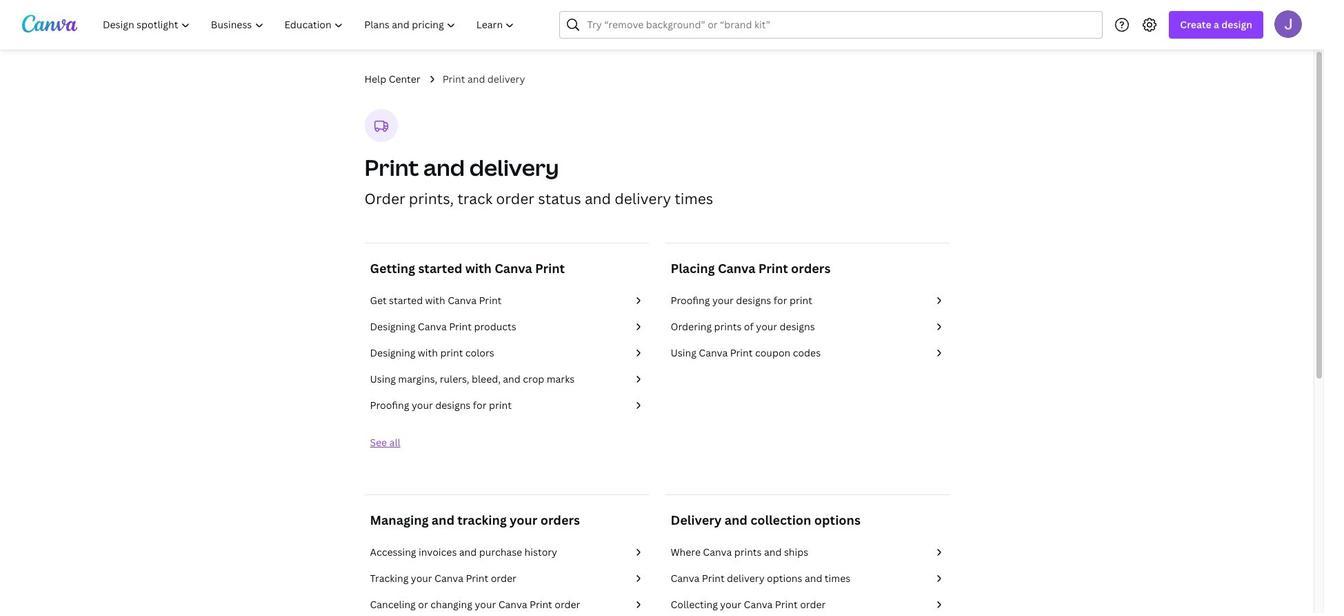 Task type: vqa. For each thing, say whether or not it's contained in the screenshot.
the Theme
no



Task type: locate. For each thing, give the bounding box(es) containing it.
jacob simon image
[[1275, 10, 1302, 38]]

Search term: search field
[[587, 12, 1094, 38]]



Task type: describe. For each thing, give the bounding box(es) containing it.
top level navigation element
[[94, 11, 527, 39]]



